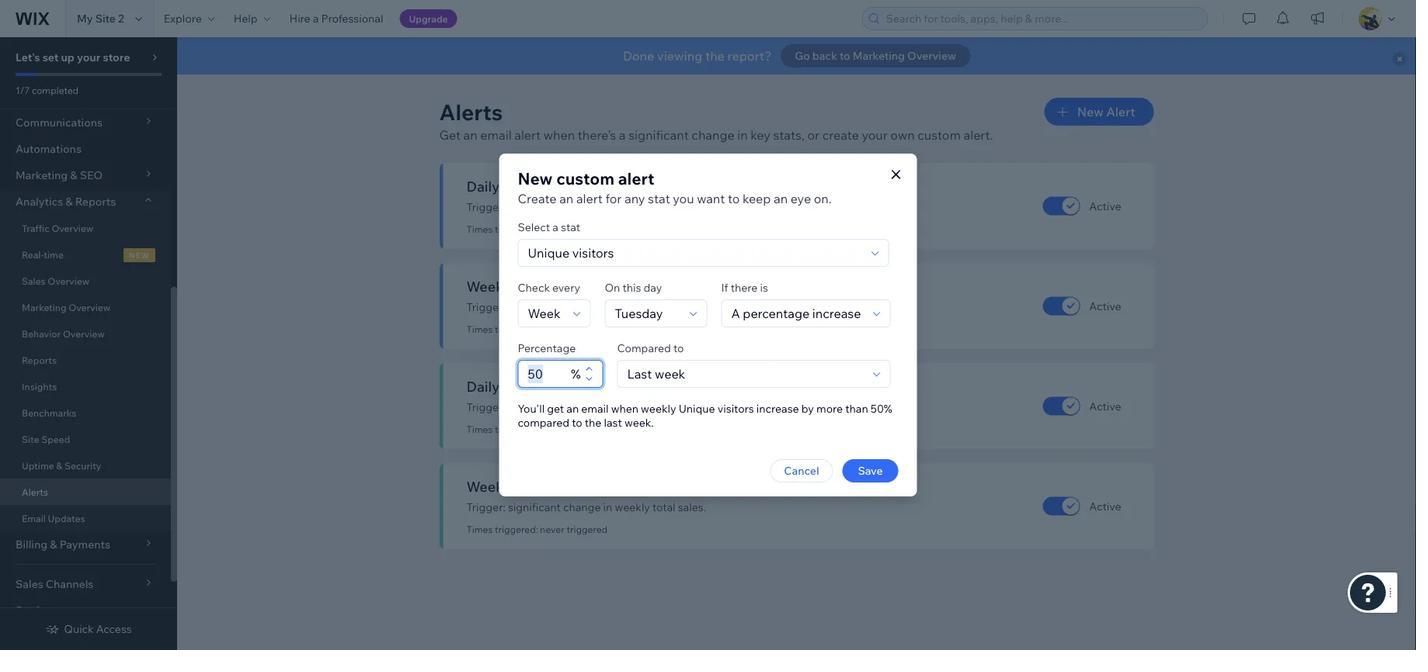 Task type: vqa. For each thing, say whether or not it's contained in the screenshot.
any
yes



Task type: locate. For each thing, give the bounding box(es) containing it.
alerts up the email at the bottom of page
[[22, 487, 48, 498]]

1 trigger: from the top
[[466, 200, 506, 214]]

reports up insights
[[22, 355, 57, 366]]

daily left percentage text field
[[466, 378, 500, 395]]

triggered for daily site sessions
[[567, 224, 608, 235]]

reports link
[[0, 347, 171, 374]]

Compared to field
[[623, 361, 868, 388]]

stat right any
[[648, 191, 670, 207]]

significant up new custom alert create an alert for any stat you want to keep an eye on.
[[629, 127, 689, 143]]

overview for traffic overview
[[52, 223, 93, 234]]

1 times from the top
[[466, 224, 493, 235]]

to
[[840, 49, 850, 63], [728, 191, 740, 207], [674, 342, 684, 355], [572, 416, 582, 430]]

default up trigger: significant change in daily total sales.
[[589, 384, 622, 394]]

daily
[[615, 200, 639, 214], [615, 401, 639, 414]]

0 horizontal spatial stat
[[561, 221, 580, 234]]

alerts inside alerts get an email alert when there's a significant change in key stats, or create your own custom alert.
[[439, 98, 503, 125]]

daily for sessions
[[615, 200, 639, 214]]

traffic
[[22, 223, 49, 234]]

marketing right back
[[853, 49, 905, 63]]

0 vertical spatial your
[[77, 50, 100, 64]]

4 triggered: from the top
[[495, 524, 538, 536]]

0 vertical spatial daily
[[615, 200, 639, 214]]

1 vertical spatial weekly
[[466, 478, 515, 496]]

new custom alert create an alert for any stat you want to keep an eye on.
[[518, 168, 832, 207]]

1 vertical spatial &
[[56, 460, 62, 472]]

1 horizontal spatial stat
[[648, 191, 670, 207]]

1 vertical spatial sessions.
[[673, 301, 719, 314]]

0 vertical spatial the
[[705, 48, 725, 64]]

alerts up the get
[[439, 98, 503, 125]]

default for weekly total sales
[[604, 484, 637, 494]]

email updates
[[22, 513, 85, 525]]

1 horizontal spatial marketing
[[853, 49, 905, 63]]

0 horizontal spatial a
[[313, 12, 319, 25]]

50%
[[871, 402, 892, 416]]

to inside you'll get an email when weekly unique visitors increase by more than 50% compared to the last week.
[[572, 416, 582, 430]]

4 times triggered: never triggered from the top
[[466, 524, 608, 536]]

1 vertical spatial site
[[22, 434, 39, 446]]

times triggered: never triggered for daily total sales
[[466, 424, 608, 436]]

1 horizontal spatial new
[[1077, 104, 1104, 120]]

daily for daily total sales
[[466, 378, 500, 395]]

1 horizontal spatial when
[[611, 402, 639, 416]]

0 vertical spatial sessions.
[[662, 200, 708, 214]]

when inside you'll get an email when weekly unique visitors increase by more than 50% compared to the last week.
[[611, 402, 639, 416]]

sessions up trigger: significant change in daily site sessions.
[[530, 178, 586, 195]]

significant up compared
[[508, 401, 561, 414]]

times triggered: never triggered up percentage at the left
[[466, 324, 608, 336]]

3 times from the top
[[466, 424, 493, 436]]

0 horizontal spatial when
[[544, 127, 575, 143]]

2 triggered from the top
[[567, 324, 608, 336]]

a right there's
[[619, 127, 626, 143]]

save button
[[842, 460, 898, 483]]

1 vertical spatial reports
[[22, 355, 57, 366]]

1 horizontal spatial site
[[95, 12, 116, 25]]

behavior overview link
[[0, 321, 171, 347]]

0 horizontal spatial site
[[22, 434, 39, 446]]

2 trigger: from the top
[[466, 301, 506, 314]]

change inside alerts get an email alert when there's a significant change in key stats, or create your own custom alert.
[[692, 127, 735, 143]]

eye
[[791, 191, 811, 207]]

triggered: down create
[[495, 224, 538, 235]]

default up the trigger: significant change in weekly total sales.
[[604, 484, 637, 494]]

default for daily site sessions
[[606, 184, 638, 193]]

0 vertical spatial &
[[66, 195, 73, 209]]

site left the speed
[[22, 434, 39, 446]]

0 vertical spatial a
[[313, 12, 319, 25]]

triggered: up percentage at the left
[[495, 324, 538, 336]]

in for daily total sales
[[603, 401, 612, 414]]

never down the trigger: significant change in weekly total sales.
[[540, 524, 565, 536]]

1 triggered from the top
[[567, 224, 608, 235]]

significant
[[629, 127, 689, 143], [508, 200, 561, 214], [508, 301, 561, 314], [508, 401, 561, 414], [508, 501, 561, 515]]

2 times from the top
[[466, 324, 493, 336]]

0 vertical spatial sales.
[[667, 401, 695, 414]]

explore
[[164, 12, 202, 25]]

1 daily from the top
[[615, 200, 639, 214]]

the left report?
[[705, 48, 725, 64]]

stat
[[648, 191, 670, 207], [561, 221, 580, 234]]

2 active from the top
[[1089, 299, 1121, 313]]

1 vertical spatial sessions
[[545, 278, 602, 295]]

4 times from the top
[[466, 524, 493, 536]]

daily up week.
[[615, 401, 639, 414]]

1 horizontal spatial alert
[[576, 191, 603, 207]]

triggered for weekly total sales
[[567, 524, 608, 536]]

times triggered: never triggered down you'll
[[466, 424, 608, 436]]

1 horizontal spatial the
[[705, 48, 725, 64]]

trigger: down daily total sales
[[466, 401, 506, 414]]

1 vertical spatial alert
[[618, 168, 654, 189]]

0 vertical spatial email
[[480, 127, 512, 143]]

custom right own
[[918, 127, 961, 143]]

a inside alerts get an email alert when there's a significant change in key stats, or create your own custom alert.
[[619, 127, 626, 143]]

1 vertical spatial email
[[581, 402, 609, 416]]

& right uptime
[[56, 460, 62, 472]]

times for daily site sessions
[[466, 224, 493, 235]]

trigger: significant change in weekly total sales.
[[466, 501, 706, 515]]

3 triggered: from the top
[[495, 424, 538, 436]]

quick
[[64, 623, 94, 637]]

done viewing the report? alert
[[177, 37, 1416, 75]]

alert up daily site sessions
[[514, 127, 541, 143]]

1 vertical spatial your
[[862, 127, 888, 143]]

1 vertical spatial weekly
[[641, 402, 676, 416]]

when up the last
[[611, 402, 639, 416]]

site inside sidebar element
[[22, 434, 39, 446]]

hire a professional link
[[280, 0, 393, 37]]

2 never from the top
[[540, 324, 565, 336]]

2 vertical spatial a
[[553, 221, 558, 234]]

alert up any
[[618, 168, 654, 189]]

&
[[66, 195, 73, 209], [56, 460, 62, 472]]

real-time
[[22, 249, 64, 261]]

to right compared
[[674, 342, 684, 355]]

triggered: down weekly total sales on the left of page
[[495, 524, 538, 536]]

never up percentage at the left
[[540, 324, 565, 336]]

triggered:
[[495, 224, 538, 235], [495, 324, 538, 336], [495, 424, 538, 436], [495, 524, 538, 536]]

triggered down trigger: significant change in daily site sessions.
[[567, 224, 608, 235]]

1 horizontal spatial alerts
[[439, 98, 503, 125]]

1 horizontal spatial your
[[862, 127, 888, 143]]

marketing up behavior
[[22, 302, 66, 313]]

your left own
[[862, 127, 888, 143]]

3 times triggered: never triggered from the top
[[466, 424, 608, 436]]

sales
[[536, 378, 569, 395], [551, 478, 585, 496]]

triggered: for daily total sales
[[495, 424, 538, 436]]

change down every
[[563, 301, 601, 314]]

0 horizontal spatial alerts
[[22, 487, 48, 498]]

custom up trigger: significant change in daily site sessions.
[[556, 168, 614, 189]]

reports
[[75, 195, 116, 209], [22, 355, 57, 366]]

new
[[1077, 104, 1104, 120], [518, 168, 553, 189]]

significant for weekly total sales
[[508, 501, 561, 515]]

triggered: for weekly site sessions
[[495, 324, 538, 336]]

weekly for weekly total sales
[[466, 478, 515, 496]]

done
[[623, 48, 654, 64]]

new left 'alert'
[[1077, 104, 1104, 120]]

overview inside "link"
[[69, 302, 110, 313]]

0 horizontal spatial your
[[77, 50, 100, 64]]

an right the get
[[463, 127, 478, 143]]

never for daily total sales
[[540, 424, 565, 436]]

new for alert
[[1077, 104, 1104, 120]]

times down weekly total sales on the left of page
[[466, 524, 493, 536]]

alert
[[514, 127, 541, 143], [618, 168, 654, 189], [576, 191, 603, 207]]

never for weekly total sales
[[540, 524, 565, 536]]

4 trigger: from the top
[[466, 501, 506, 515]]

Search for tools, apps, help & more... field
[[881, 8, 1203, 30]]

never down get
[[540, 424, 565, 436]]

email inside you'll get an email when weekly unique visitors increase by more than 50% compared to the last week.
[[581, 402, 609, 416]]

total
[[503, 378, 533, 395], [641, 401, 664, 414], [518, 478, 548, 496], [653, 501, 676, 515]]

site
[[95, 12, 116, 25], [22, 434, 39, 446]]

1 active from the top
[[1089, 199, 1121, 213]]

1 vertical spatial a
[[619, 127, 626, 143]]

benchmarks
[[22, 407, 76, 419]]

change down weekly total sales on the left of page
[[563, 501, 601, 515]]

2 horizontal spatial alert
[[618, 168, 654, 189]]

triggered down trigger: significant change in daily total sales.
[[567, 424, 608, 436]]

weekly for sales
[[615, 501, 650, 515]]

completed
[[32, 84, 79, 96]]

to right want
[[728, 191, 740, 207]]

sessions for daily site sessions
[[530, 178, 586, 195]]

3 active from the top
[[1089, 400, 1121, 413]]

2 triggered: from the top
[[495, 324, 538, 336]]

save
[[858, 465, 883, 478]]

site
[[503, 178, 527, 195], [641, 200, 659, 214], [518, 278, 542, 295], [653, 301, 671, 314]]

for
[[605, 191, 622, 207]]

sales.
[[667, 401, 695, 414], [678, 501, 706, 515]]

trigger: for daily total sales
[[466, 401, 506, 414]]

overview for sales overview
[[48, 275, 89, 287]]

you
[[673, 191, 694, 207]]

Check every field
[[523, 301, 568, 327]]

marketing overview
[[22, 302, 110, 313]]

email
[[480, 127, 512, 143], [581, 402, 609, 416]]

1 horizontal spatial reports
[[75, 195, 116, 209]]

change for daily total sales
[[563, 401, 601, 414]]

daily for daily site sessions
[[466, 178, 500, 195]]

trigger: significant change in daily total sales.
[[466, 401, 695, 414]]

2 horizontal spatial a
[[619, 127, 626, 143]]

sessions for weekly site sessions
[[545, 278, 602, 295]]

1 vertical spatial daily
[[466, 378, 500, 395]]

there's
[[578, 127, 616, 143]]

daily
[[466, 178, 500, 195], [466, 378, 500, 395]]

time
[[44, 249, 64, 261]]

0 horizontal spatial &
[[56, 460, 62, 472]]

weekly inside you'll get an email when weekly unique visitors increase by more than 50% compared to the last week.
[[641, 402, 676, 416]]

4 triggered from the top
[[567, 524, 608, 536]]

a for stat
[[553, 221, 558, 234]]

times triggered: never triggered down weekly total sales on the left of page
[[466, 524, 608, 536]]

daily total sales
[[466, 378, 569, 395]]

1 horizontal spatial custom
[[918, 127, 961, 143]]

times for weekly site sessions
[[466, 324, 493, 336]]

check every
[[518, 281, 580, 295]]

triggered down the trigger: significant change in weekly total sales.
[[567, 524, 608, 536]]

times left select
[[466, 224, 493, 235]]

significant down weekly total sales on the left of page
[[508, 501, 561, 515]]

active for weekly site sessions
[[1089, 299, 1121, 313]]

active for daily total sales
[[1089, 400, 1121, 413]]

4 active from the top
[[1089, 500, 1121, 513]]

behavior
[[22, 328, 61, 340]]

sessions.
[[662, 200, 708, 214], [673, 301, 719, 314]]

sales for daily total sales
[[536, 378, 569, 395]]

trigger: down daily site sessions
[[466, 200, 506, 214]]

3 triggered from the top
[[567, 424, 608, 436]]

key
[[751, 127, 770, 143]]

4 never from the top
[[540, 524, 565, 536]]

default
[[606, 184, 638, 193], [621, 284, 654, 294], [589, 384, 622, 394], [604, 484, 637, 494]]

2 times triggered: never triggered from the top
[[466, 324, 608, 336]]

overview
[[907, 49, 956, 63], [52, 223, 93, 234], [48, 275, 89, 287], [69, 302, 110, 313], [63, 328, 105, 340]]

security
[[64, 460, 101, 472]]

your right up
[[77, 50, 100, 64]]

the left the last
[[585, 416, 602, 430]]

significant up select
[[508, 200, 561, 214]]

email for you'll
[[581, 402, 609, 416]]

0 vertical spatial alerts
[[439, 98, 503, 125]]

0 vertical spatial weekly
[[466, 278, 515, 295]]

change down %
[[563, 401, 601, 414]]

hire a professional
[[289, 12, 383, 25]]

email up the last
[[581, 402, 609, 416]]

site down "day"
[[653, 301, 671, 314]]

1 never from the top
[[540, 224, 565, 235]]

0 vertical spatial sales
[[536, 378, 569, 395]]

uptime & security link
[[0, 453, 171, 479]]

2 vertical spatial weekly
[[615, 501, 650, 515]]

1 vertical spatial marketing
[[22, 302, 66, 313]]

when left there's
[[544, 127, 575, 143]]

the
[[705, 48, 725, 64], [585, 416, 602, 430]]

when
[[544, 127, 575, 143], [611, 402, 639, 416]]

if
[[721, 281, 728, 295]]

3 never from the top
[[540, 424, 565, 436]]

2 daily from the top
[[615, 401, 639, 414]]

email right the get
[[480, 127, 512, 143]]

times
[[466, 224, 493, 235], [466, 324, 493, 336], [466, 424, 493, 436], [466, 524, 493, 536]]

behavior overview
[[22, 328, 105, 340]]

times down daily total sales
[[466, 424, 493, 436]]

0 vertical spatial weekly
[[615, 301, 650, 314]]

sales up get
[[536, 378, 569, 395]]

If there is field
[[727, 301, 868, 327]]

new inside "button"
[[1077, 104, 1104, 120]]

triggered for weekly site sessions
[[567, 324, 608, 336]]

change left for on the top left
[[563, 200, 601, 214]]

never down create
[[540, 224, 565, 235]]

sessions
[[530, 178, 586, 195], [545, 278, 602, 295]]

marketing
[[853, 49, 905, 63], [22, 302, 66, 313]]

default for daily total sales
[[589, 384, 622, 394]]

0 vertical spatial when
[[544, 127, 575, 143]]

new up create
[[518, 168, 553, 189]]

your
[[77, 50, 100, 64], [862, 127, 888, 143]]

1 vertical spatial when
[[611, 402, 639, 416]]

never for daily site sessions
[[540, 224, 565, 235]]

0 vertical spatial new
[[1077, 104, 1104, 120]]

stat down trigger: significant change in daily site sessions.
[[561, 221, 580, 234]]

1 vertical spatial daily
[[615, 401, 639, 414]]

1 horizontal spatial a
[[553, 221, 558, 234]]

email inside alerts get an email alert when there's a significant change in key stats, or create your own custom alert.
[[480, 127, 512, 143]]

my
[[77, 12, 93, 25]]

0 horizontal spatial the
[[585, 416, 602, 430]]

in
[[737, 127, 748, 143], [603, 200, 612, 214], [603, 301, 612, 314], [603, 401, 612, 414], [603, 501, 612, 515]]

1 triggered: from the top
[[495, 224, 538, 235]]

you'll get an email when weekly unique visitors increase by more than 50% compared to the last week.
[[518, 402, 892, 430]]

0 horizontal spatial custom
[[556, 168, 614, 189]]

alerts inside 'link'
[[22, 487, 48, 498]]

1 vertical spatial alerts
[[22, 487, 48, 498]]

significant inside alerts get an email alert when there's a significant change in key stats, or create your own custom alert.
[[629, 127, 689, 143]]

on
[[605, 281, 620, 295]]

1 weekly from the top
[[466, 278, 515, 295]]

0 vertical spatial alert
[[514, 127, 541, 143]]

visitors
[[718, 402, 754, 416]]

change for weekly total sales
[[563, 501, 601, 515]]

3 trigger: from the top
[[466, 401, 506, 414]]

1 vertical spatial new
[[518, 168, 553, 189]]

1 vertical spatial custom
[[556, 168, 614, 189]]

triggered down the trigger: significant change in weekly site sessions.
[[567, 324, 608, 336]]

a right select
[[553, 221, 558, 234]]

triggered: down you'll
[[495, 424, 538, 436]]

0 horizontal spatial marketing
[[22, 302, 66, 313]]

sessions up the trigger: significant change in weekly site sessions.
[[545, 278, 602, 295]]

default for weekly site sessions
[[621, 284, 654, 294]]

custom inside alerts get an email alert when there's a significant change in key stats, or create your own custom alert.
[[918, 127, 961, 143]]

0 vertical spatial custom
[[918, 127, 961, 143]]

1 times triggered: never triggered from the top
[[466, 224, 608, 235]]

active
[[1089, 199, 1121, 213], [1089, 299, 1121, 313], [1089, 400, 1121, 413], [1089, 500, 1121, 513]]

daily left create
[[466, 178, 500, 195]]

default up trigger: significant change in daily site sessions.
[[606, 184, 638, 193]]

weekly for weekly site sessions
[[466, 278, 515, 295]]

marketing inside "link"
[[22, 302, 66, 313]]

to down trigger: significant change in daily total sales.
[[572, 416, 582, 430]]

1 horizontal spatial email
[[581, 402, 609, 416]]

site left the 2
[[95, 12, 116, 25]]

check
[[518, 281, 550, 295]]

custom inside new custom alert create an alert for any stat you want to keep an eye on.
[[556, 168, 614, 189]]

in inside alerts get an email alert when there's a significant change in key stats, or create your own custom alert.
[[737, 127, 748, 143]]

1 vertical spatial sales.
[[678, 501, 706, 515]]

a right hire
[[313, 12, 319, 25]]

1 horizontal spatial &
[[66, 195, 73, 209]]

times for weekly total sales
[[466, 524, 493, 536]]

an
[[463, 127, 478, 143], [559, 191, 574, 207], [774, 191, 788, 207], [567, 402, 579, 416]]

new inside new custom alert create an alert for any stat you want to keep an eye on.
[[518, 168, 553, 189]]

an left the eye at the top
[[774, 191, 788, 207]]

change left "key"
[[692, 127, 735, 143]]

0 horizontal spatial alert
[[514, 127, 541, 143]]

& up traffic overview
[[66, 195, 73, 209]]

0 vertical spatial daily
[[466, 178, 500, 195]]

1 daily from the top
[[466, 178, 500, 195]]

0 vertical spatial sessions
[[530, 178, 586, 195]]

reports up traffic overview link
[[75, 195, 116, 209]]

to right back
[[840, 49, 850, 63]]

times left check every field
[[466, 324, 493, 336]]

sales up the trigger: significant change in weekly total sales.
[[551, 478, 585, 496]]

0 horizontal spatial email
[[480, 127, 512, 143]]

to inside new custom alert create an alert for any stat you want to keep an eye on.
[[728, 191, 740, 207]]

times triggered: never triggered for daily site sessions
[[466, 224, 608, 235]]

0 vertical spatial reports
[[75, 195, 116, 209]]

1 vertical spatial stat
[[561, 221, 580, 234]]

0 vertical spatial marketing
[[853, 49, 905, 63]]

0 vertical spatial stat
[[648, 191, 670, 207]]

an right get
[[567, 402, 579, 416]]

& inside popup button
[[66, 195, 73, 209]]

%
[[571, 367, 581, 382]]

1 vertical spatial sales
[[551, 478, 585, 496]]

times triggered: never triggered down create
[[466, 224, 608, 235]]

2 daily from the top
[[466, 378, 500, 395]]

alert left for on the top left
[[576, 191, 603, 207]]

reports inside popup button
[[75, 195, 116, 209]]

daily left you
[[615, 200, 639, 214]]

to inside button
[[840, 49, 850, 63]]

significant down check
[[508, 301, 561, 314]]

upgrade
[[409, 13, 448, 24]]

default right on
[[621, 284, 654, 294]]

trigger: down weekly site sessions at the top left
[[466, 301, 506, 314]]

2 weekly from the top
[[466, 478, 515, 496]]

0 vertical spatial site
[[95, 12, 116, 25]]

percentage
[[518, 342, 576, 355]]

1 vertical spatial the
[[585, 416, 602, 430]]

email updates link
[[0, 506, 171, 532]]

trigger: down weekly total sales on the left of page
[[466, 501, 506, 515]]

0 horizontal spatial new
[[518, 168, 553, 189]]



Task type: describe. For each thing, give the bounding box(es) containing it.
& for reports
[[66, 195, 73, 209]]

compared
[[518, 416, 569, 430]]

sessions. for daily site sessions
[[662, 200, 708, 214]]

in for weekly total sales
[[603, 501, 612, 515]]

weekly total sales
[[466, 478, 585, 496]]

help button
[[224, 0, 280, 37]]

every
[[552, 281, 580, 295]]

cancel button
[[770, 460, 833, 483]]

sales. for weekly total sales
[[678, 501, 706, 515]]

overview for marketing overview
[[69, 302, 110, 313]]

never for weekly site sessions
[[540, 324, 565, 336]]

report?
[[727, 48, 772, 64]]

create
[[518, 191, 557, 207]]

keep
[[743, 191, 771, 207]]

on this day
[[605, 281, 662, 295]]

on.
[[814, 191, 832, 207]]

overview for behavior overview
[[63, 328, 105, 340]]

new
[[129, 250, 150, 260]]

overview inside button
[[907, 49, 956, 63]]

viewing
[[657, 48, 702, 64]]

new alert
[[1077, 104, 1135, 120]]

1/7 completed
[[16, 84, 79, 96]]

my site 2
[[77, 12, 124, 25]]

& for security
[[56, 460, 62, 472]]

real-
[[22, 249, 44, 261]]

marketing overview link
[[0, 294, 171, 321]]

week.
[[625, 416, 654, 430]]

own
[[890, 127, 915, 143]]

quick access
[[64, 623, 132, 637]]

an inside you'll get an email when weekly unique visitors increase by more than 50% compared to the last week.
[[567, 402, 579, 416]]

when inside alerts get an email alert when there's a significant change in key stats, or create your own custom alert.
[[544, 127, 575, 143]]

triggered: for daily site sessions
[[495, 224, 538, 235]]

sales
[[22, 275, 46, 287]]

daily for sales
[[615, 401, 639, 414]]

stat inside new custom alert create an alert for any stat you want to keep an eye on.
[[648, 191, 670, 207]]

daily site sessions
[[466, 178, 586, 195]]

sales overview
[[22, 275, 89, 287]]

new for custom
[[518, 168, 553, 189]]

last
[[604, 416, 622, 430]]

marketing inside button
[[853, 49, 905, 63]]

go back to marketing overview
[[795, 49, 956, 63]]

want
[[697, 191, 725, 207]]

sales overview link
[[0, 268, 171, 294]]

go
[[795, 49, 810, 63]]

alerts for alerts
[[22, 487, 48, 498]]

compared
[[617, 342, 671, 355]]

settings
[[16, 604, 59, 618]]

a for professional
[[313, 12, 319, 25]]

Select a stat field
[[523, 240, 867, 266]]

let's
[[16, 50, 40, 64]]

if there is
[[721, 281, 768, 295]]

compared to
[[617, 342, 684, 355]]

active for weekly total sales
[[1089, 500, 1121, 513]]

settings link
[[0, 598, 171, 625]]

sales. for daily total sales
[[667, 401, 695, 414]]

analytics
[[16, 195, 63, 209]]

1/7
[[16, 84, 30, 96]]

alerts for alerts get an email alert when there's a significant change in key stats, or create your own custom alert.
[[439, 98, 503, 125]]

in for daily site sessions
[[603, 200, 612, 214]]

help
[[234, 12, 258, 25]]

you'll
[[518, 402, 545, 416]]

in for weekly site sessions
[[603, 301, 612, 314]]

unique
[[679, 402, 715, 416]]

updates
[[48, 513, 85, 525]]

traffic overview link
[[0, 215, 171, 242]]

access
[[96, 623, 132, 637]]

the inside done viewing the report? alert
[[705, 48, 725, 64]]

times for daily total sales
[[466, 424, 493, 436]]

Percentage text field
[[523, 361, 571, 388]]

benchmarks link
[[0, 400, 171, 426]]

triggered: for weekly total sales
[[495, 524, 538, 536]]

significant for weekly site sessions
[[508, 301, 561, 314]]

site up check every field
[[518, 278, 542, 295]]

triggered for daily total sales
[[567, 424, 608, 436]]

create
[[822, 127, 859, 143]]

by
[[802, 402, 814, 416]]

automations
[[16, 142, 82, 156]]

alert inside alerts get an email alert when there's a significant change in key stats, or create your own custom alert.
[[514, 127, 541, 143]]

site left you
[[641, 200, 659, 214]]

your inside sidebar element
[[77, 50, 100, 64]]

analytics & reports
[[16, 195, 116, 209]]

cancel
[[784, 465, 819, 478]]

alerts get an email alert when there's a significant change in key stats, or create your own custom alert.
[[439, 98, 993, 143]]

professional
[[321, 12, 383, 25]]

email for alerts
[[480, 127, 512, 143]]

or
[[807, 127, 820, 143]]

let's set up your store
[[16, 50, 130, 64]]

site up select
[[503, 178, 527, 195]]

stats,
[[773, 127, 805, 143]]

2 vertical spatial alert
[[576, 191, 603, 207]]

trigger: for weekly site sessions
[[466, 301, 506, 314]]

an right create
[[559, 191, 574, 207]]

site speed link
[[0, 426, 171, 453]]

uptime
[[22, 460, 54, 472]]

significant for daily site sessions
[[508, 200, 561, 214]]

insights
[[22, 381, 57, 393]]

trigger: significant change in daily site sessions.
[[466, 200, 708, 214]]

trigger: for daily site sessions
[[466, 200, 506, 214]]

weekly for sessions
[[615, 301, 650, 314]]

uptime & security
[[22, 460, 101, 472]]

insights link
[[0, 374, 171, 400]]

times triggered: never triggered for weekly site sessions
[[466, 324, 608, 336]]

change for daily site sessions
[[563, 200, 601, 214]]

quick access button
[[45, 623, 132, 637]]

change for weekly site sessions
[[563, 301, 601, 314]]

sessions. for weekly site sessions
[[673, 301, 719, 314]]

get
[[547, 402, 564, 416]]

than
[[845, 402, 868, 416]]

On this day field
[[610, 301, 685, 327]]

sidebar element
[[0, 37, 177, 651]]

is
[[760, 281, 768, 295]]

sales for weekly total sales
[[551, 478, 585, 496]]

active for daily site sessions
[[1089, 199, 1121, 213]]

speed
[[41, 434, 70, 446]]

up
[[61, 50, 74, 64]]

the inside you'll get an email when weekly unique visitors increase by more than 50% compared to the last week.
[[585, 416, 602, 430]]

an inside alerts get an email alert when there's a significant change in key stats, or create your own custom alert.
[[463, 127, 478, 143]]

times triggered: never triggered for weekly total sales
[[466, 524, 608, 536]]

new alert button
[[1045, 98, 1154, 126]]

2
[[118, 12, 124, 25]]

significant for daily total sales
[[508, 401, 561, 414]]

weekly site sessions
[[466, 278, 602, 295]]

trigger: for weekly total sales
[[466, 501, 506, 515]]

upgrade button
[[400, 9, 457, 28]]

there
[[731, 281, 758, 295]]

automations link
[[0, 136, 171, 162]]

more
[[816, 402, 843, 416]]

go back to marketing overview button
[[781, 44, 970, 68]]

this
[[623, 281, 641, 295]]

email
[[22, 513, 46, 525]]

your inside alerts get an email alert when there's a significant change in key stats, or create your own custom alert.
[[862, 127, 888, 143]]

0 horizontal spatial reports
[[22, 355, 57, 366]]

site speed
[[22, 434, 70, 446]]

get
[[439, 127, 461, 143]]



